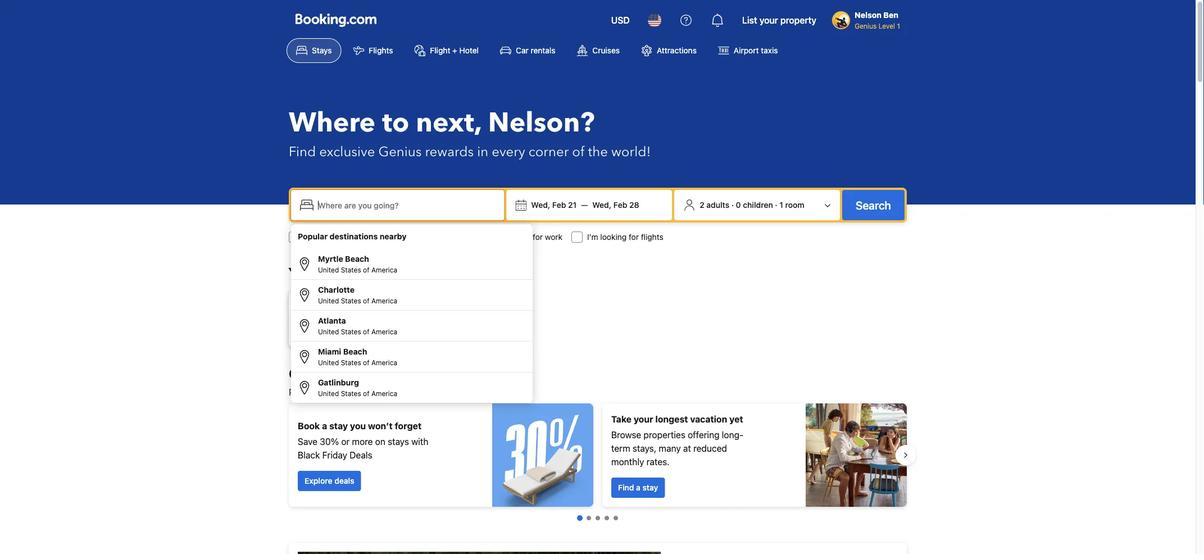 Task type: vqa. For each thing, say whether or not it's contained in the screenshot.
(50)
no



Task type: locate. For each thing, give the bounding box(es) containing it.
i'm
[[305, 232, 316, 242], [486, 232, 497, 242]]

1 horizontal spatial or
[[415, 232, 422, 242]]

your account menu nelson ben genius level 1 element
[[832, 5, 905, 31]]

0 horizontal spatial your
[[634, 414, 653, 425]]

states up gatlinburg at the left bottom of page
[[341, 359, 361, 366]]

wed, feb 21 — wed, feb 28
[[531, 200, 639, 210]]

2 looking from the left
[[600, 232, 627, 242]]

a for find
[[636, 483, 641, 492]]

stays
[[312, 46, 332, 55]]

2 united from the top
[[318, 297, 339, 305]]

find down monthly
[[618, 483, 634, 492]]

airport
[[734, 46, 759, 55]]

21-
[[359, 320, 370, 329]]

hotel
[[460, 46, 479, 55]]

stay up the 30%
[[329, 421, 348, 431]]

your inside take your longest vacation yet browse properties offering long- term stays, many at reduced monthly rates.
[[634, 414, 653, 425]]

for left work on the top left of the page
[[533, 232, 543, 242]]

0 horizontal spatial or
[[341, 436, 350, 447]]

miami beach united states of america
[[318, 347, 397, 366]]

list your property link
[[736, 7, 823, 34]]

flights
[[369, 46, 393, 55]]

0 vertical spatial a
[[322, 421, 327, 431]]

america inside atlanta united states of america
[[371, 328, 397, 336]]

1 horizontal spatial genius
[[855, 22, 877, 30]]

america inside gatlinburg united states of america
[[371, 389, 397, 397]]

united inside gatlinburg united states of america
[[318, 389, 339, 397]]

1 horizontal spatial stay
[[643, 483, 658, 492]]

0 horizontal spatial wed,
[[531, 200, 550, 210]]

vacation
[[690, 414, 727, 425]]

or
[[415, 232, 422, 242], [341, 436, 350, 447]]

or right the 30%
[[341, 436, 350, 447]]

looking for i'm
[[318, 232, 344, 242]]

0 horizontal spatial 1
[[780, 200, 783, 210]]

wed, feb 21 button
[[527, 195, 581, 215]]

searches
[[370, 264, 429, 282]]

0 horizontal spatial stay
[[329, 421, 348, 431]]

of inside myrtle beach united states of america
[[363, 266, 370, 274]]

looking right the i'm
[[600, 232, 627, 242]]

list your property
[[742, 15, 817, 26]]

a inside book a stay you won't forget save 30% or more on stays with black friday deals
[[322, 421, 327, 431]]

1 horizontal spatial your
[[760, 15, 778, 26]]

united down charlotte
[[318, 297, 339, 305]]

list box
[[291, 224, 533, 403]]

myrtle
[[318, 254, 343, 264]]

united down myrtle
[[318, 266, 339, 274]]

+
[[453, 46, 457, 55]]

0
[[736, 200, 741, 210]]

next,
[[416, 105, 482, 141]]

find inside offers main content
[[618, 483, 634, 492]]

for for an
[[346, 232, 356, 242]]

0 vertical spatial 2
[[700, 200, 705, 210]]

1 inside nelson ben genius level 1
[[897, 22, 900, 30]]

rewards
[[425, 142, 474, 161]]

a right book
[[322, 421, 327, 431]]

0 vertical spatial stay
[[329, 421, 348, 431]]

0 vertical spatial your
[[760, 15, 778, 26]]

your right list
[[760, 15, 778, 26]]

1 horizontal spatial 2
[[700, 200, 705, 210]]

find down the where on the left of page
[[289, 142, 316, 161]]

states down the london
[[341, 328, 361, 336]]

· right children
[[775, 200, 778, 210]]

0 horizontal spatial ·
[[732, 200, 734, 210]]

1 vertical spatial stay
[[643, 483, 658, 492]]

1 left room
[[780, 200, 783, 210]]

stay
[[329, 421, 348, 431], [643, 483, 658, 492]]

america for charlotte
[[371, 297, 397, 305]]

america up and
[[371, 359, 397, 366]]

apartment
[[424, 232, 462, 242]]

where
[[289, 105, 376, 141]]

america
[[371, 266, 397, 274], [371, 297, 397, 305], [371, 328, 397, 336], [371, 359, 397, 366], [371, 389, 397, 397]]

gatlinburg united states of america
[[318, 378, 397, 397]]

united down atlanta at the left bottom
[[318, 328, 339, 336]]

1 right level
[[897, 22, 900, 30]]

charlotte united states of america
[[318, 285, 397, 305]]

rentals
[[531, 46, 556, 55]]

0 vertical spatial find
[[289, 142, 316, 161]]

america inside charlotte united states of america
[[371, 297, 397, 305]]

0 horizontal spatial find
[[289, 142, 316, 161]]

0 vertical spatial beach
[[345, 254, 369, 264]]

0 vertical spatial you
[[455, 387, 470, 398]]

1 horizontal spatial 1
[[897, 22, 900, 30]]

1 vertical spatial 2
[[400, 320, 404, 329]]

0 horizontal spatial looking
[[318, 232, 344, 242]]

0 vertical spatial or
[[415, 232, 422, 242]]

states inside atlanta united states of america
[[341, 328, 361, 336]]

genius down nelson
[[855, 22, 877, 30]]

i'm
[[587, 232, 598, 242]]

car rentals
[[516, 46, 556, 55]]

0 horizontal spatial 2
[[400, 320, 404, 329]]

united down miami
[[318, 359, 339, 366]]

stays link
[[287, 38, 341, 63]]

i'm left traveling
[[486, 232, 497, 242]]

beach up your recent searches
[[345, 254, 369, 264]]

deals
[[335, 476, 354, 486]]

5 united from the top
[[318, 389, 339, 397]]

airport taxis link
[[709, 38, 788, 63]]

1 looking from the left
[[318, 232, 344, 242]]

genius inside where to next, nelson? find exclusive genius rewards in every corner of the world!
[[378, 142, 422, 161]]

2 left adults at the top right of page
[[700, 200, 705, 210]]

beach right miami
[[343, 347, 367, 356]]

looking
[[318, 232, 344, 242], [600, 232, 627, 242]]

2
[[700, 200, 705, 210], [400, 320, 404, 329]]

1 wed, from the left
[[531, 200, 550, 210]]

an
[[358, 232, 367, 242]]

or inside book a stay you won't forget save 30% or more on stays with black friday deals
[[341, 436, 350, 447]]

special
[[384, 387, 413, 398]]

of inside gatlinburg united states of america
[[363, 389, 370, 397]]

1 vertical spatial beach
[[343, 347, 367, 356]]

1 america from the top
[[371, 266, 397, 274]]

united inside charlotte united states of america
[[318, 297, 339, 305]]

looking up myrtle
[[318, 232, 344, 242]]

united down gatlinburg at the left bottom of page
[[318, 389, 339, 397]]

your
[[760, 15, 778, 26], [634, 414, 653, 425]]

for inside the offers promotions, deals, and special offers for you
[[441, 387, 453, 398]]

i'm up your
[[305, 232, 316, 242]]

beach inside myrtle beach united states of america
[[345, 254, 369, 264]]

offering
[[688, 430, 720, 440]]

states inside gatlinburg united states of america
[[341, 389, 361, 397]]

0 vertical spatial 1
[[897, 22, 900, 30]]

1 i'm from the left
[[305, 232, 316, 242]]

find a stay link
[[611, 478, 665, 498]]

states down myrtle
[[341, 266, 361, 274]]

stays,
[[633, 443, 657, 454]]

2 america from the top
[[371, 297, 397, 305]]

1 vertical spatial your
[[634, 414, 653, 425]]

5 america from the top
[[371, 389, 397, 397]]

children
[[743, 200, 773, 210]]

1 horizontal spatial i'm
[[486, 232, 497, 242]]

a down monthly
[[636, 483, 641, 492]]

work
[[545, 232, 563, 242]]

stay inside book a stay you won't forget save 30% or more on stays with black friday deals
[[329, 421, 348, 431]]

2 i'm from the left
[[486, 232, 497, 242]]

1 horizontal spatial ·
[[775, 200, 778, 210]]

america down i'm looking for an entire home or apartment
[[371, 266, 397, 274]]

united inside atlanta united states of america
[[318, 328, 339, 336]]

deals
[[350, 450, 372, 461]]

flights link
[[344, 38, 403, 63]]

4 america from the top
[[371, 359, 397, 366]]

5 states from the top
[[341, 389, 361, 397]]

30%
[[320, 436, 339, 447]]

america right deals,
[[371, 389, 397, 397]]

1 vertical spatial genius
[[378, 142, 422, 161]]

beach
[[345, 254, 369, 264], [343, 347, 367, 356]]

or right home
[[415, 232, 422, 242]]

explore deals
[[305, 476, 354, 486]]

beach for myrtle beach
[[345, 254, 369, 264]]

beach for miami beach
[[343, 347, 367, 356]]

i'm traveling for work
[[486, 232, 563, 242]]

genius down to at the top
[[378, 142, 422, 161]]

feb
[[552, 200, 566, 210], [614, 200, 627, 210], [343, 320, 356, 329], [370, 320, 384, 329]]

take your longest vacation yet browse properties offering long- term stays, many at reduced monthly rates.
[[611, 414, 744, 467]]

2 right the 28,
[[400, 320, 404, 329]]

gatlinburg
[[318, 378, 359, 387]]

2 adults · 0 children · 1 room
[[700, 200, 805, 210]]

with
[[412, 436, 429, 447]]

states down gatlinburg at the left bottom of page
[[341, 389, 361, 397]]

for left an
[[346, 232, 356, 242]]

1 · from the left
[[732, 200, 734, 210]]

of
[[572, 142, 585, 161], [363, 266, 370, 274], [363, 297, 370, 305], [363, 328, 370, 336], [363, 359, 370, 366], [363, 389, 370, 397]]

states for charlotte
[[341, 297, 361, 305]]

you right offers at the bottom of page
[[455, 387, 470, 398]]

united for atlanta
[[318, 328, 339, 336]]

for left flights
[[629, 232, 639, 242]]

your right take
[[634, 414, 653, 425]]

genius
[[855, 22, 877, 30], [378, 142, 422, 161]]

1 vertical spatial a
[[636, 483, 641, 492]]

3 states from the top
[[341, 328, 361, 336]]

1 horizontal spatial a
[[636, 483, 641, 492]]

promotions,
[[289, 387, 338, 398]]

0 horizontal spatial a
[[322, 421, 327, 431]]

you up more
[[350, 421, 366, 431]]

search for black friday deals on stays image
[[492, 404, 594, 507]]

4 united from the top
[[318, 359, 339, 366]]

exclusive
[[319, 142, 375, 161]]

progress bar
[[577, 515, 618, 521]]

world!
[[611, 142, 651, 161]]

for for work
[[533, 232, 543, 242]]

region containing take your longest vacation yet
[[280, 399, 916, 511]]

beach inside "miami beach united states of america"
[[343, 347, 367, 356]]

1 horizontal spatial wed,
[[593, 200, 612, 210]]

and
[[367, 387, 382, 398]]

wed, right —
[[593, 200, 612, 210]]

21
[[568, 200, 577, 210]]

explore deals link
[[298, 471, 361, 491]]

search button
[[843, 190, 905, 220]]

for right offers at the bottom of page
[[441, 387, 453, 398]]

0 horizontal spatial genius
[[378, 142, 422, 161]]

1 horizontal spatial looking
[[600, 232, 627, 242]]

states inside charlotte united states of america
[[341, 297, 361, 305]]

1 united from the top
[[318, 266, 339, 274]]

4 states from the top
[[341, 359, 361, 366]]

2 wed, from the left
[[593, 200, 612, 210]]

1 vertical spatial you
[[350, 421, 366, 431]]

explore
[[305, 476, 332, 486]]

2 states from the top
[[341, 297, 361, 305]]

list box containing popular destinations nearby
[[291, 224, 533, 403]]

3 america from the top
[[371, 328, 397, 336]]

0 vertical spatial genius
[[855, 22, 877, 30]]

find
[[289, 142, 316, 161], [618, 483, 634, 492]]

states up the london
[[341, 297, 361, 305]]

popular destinations nearby group
[[291, 249, 533, 403]]

car
[[516, 46, 529, 55]]

1 inside button
[[780, 200, 783, 210]]

the
[[588, 142, 608, 161]]

states
[[341, 266, 361, 274], [341, 297, 361, 305], [341, 328, 361, 336], [341, 359, 361, 366], [341, 389, 361, 397]]

longest
[[656, 414, 688, 425]]

28
[[629, 200, 639, 210]]

1 horizontal spatial you
[[455, 387, 470, 398]]

28,
[[386, 320, 398, 329]]

america up london feb 21-feb 28, 2 people
[[371, 297, 397, 305]]

1 states from the top
[[341, 266, 361, 274]]

wed, left 21
[[531, 200, 550, 210]]

1 vertical spatial or
[[341, 436, 350, 447]]

room
[[785, 200, 805, 210]]

stay for find
[[643, 483, 658, 492]]

states for atlanta
[[341, 328, 361, 336]]

1 vertical spatial 1
[[780, 200, 783, 210]]

2 inside london feb 21-feb 28, 2 people
[[400, 320, 404, 329]]

destinations
[[330, 232, 378, 241]]

Where are you going? field
[[314, 195, 500, 215]]

looking for i'm
[[600, 232, 627, 242]]

1 vertical spatial find
[[618, 483, 634, 492]]

progress bar inside offers main content
[[577, 515, 618, 521]]

take your longest vacation yet image
[[806, 404, 907, 507]]

0 horizontal spatial you
[[350, 421, 366, 431]]

3 united from the top
[[318, 328, 339, 336]]

myrtle beach united states of america
[[318, 254, 397, 274]]

offers main content
[[280, 365, 916, 554]]

you
[[455, 387, 470, 398], [350, 421, 366, 431]]

america right the 21-
[[371, 328, 397, 336]]

stay down rates.
[[643, 483, 658, 492]]

· left 0
[[732, 200, 734, 210]]

cruises
[[593, 46, 620, 55]]

region
[[280, 399, 916, 511]]

america inside "miami beach united states of america"
[[371, 359, 397, 366]]

0 horizontal spatial i'm
[[305, 232, 316, 242]]

1 horizontal spatial find
[[618, 483, 634, 492]]



Task type: describe. For each thing, give the bounding box(es) containing it.
your recent searches
[[289, 264, 429, 282]]

list
[[742, 15, 757, 26]]

booking.com image
[[296, 13, 377, 27]]

offers
[[415, 387, 439, 398]]

airport taxis
[[734, 46, 778, 55]]

save
[[298, 436, 318, 447]]

at
[[683, 443, 691, 454]]

you inside book a stay you won't forget save 30% or more on stays with black friday deals
[[350, 421, 366, 431]]

of inside atlanta united states of america
[[363, 328, 370, 336]]

offers
[[289, 365, 330, 384]]

won't
[[368, 421, 393, 431]]

browse
[[611, 430, 641, 440]]

stay for book
[[329, 421, 348, 431]]

nelson?
[[488, 105, 595, 141]]

—
[[581, 200, 588, 210]]

usd
[[611, 15, 630, 26]]

2 · from the left
[[775, 200, 778, 210]]

people
[[407, 320, 431, 329]]

for for flights
[[629, 232, 639, 242]]

taxis
[[761, 46, 778, 55]]

properties
[[644, 430, 686, 440]]

charlotte
[[318, 285, 355, 295]]

home
[[392, 232, 412, 242]]

car rentals link
[[491, 38, 565, 63]]

ben
[[884, 10, 899, 20]]

nelson
[[855, 10, 882, 20]]

america inside myrtle beach united states of america
[[371, 266, 397, 274]]

traveling
[[500, 232, 531, 242]]

popular
[[298, 232, 328, 241]]

i'm looking for an entire home or apartment
[[305, 232, 462, 242]]

genius inside nelson ben genius level 1
[[855, 22, 877, 30]]

states for gatlinburg
[[341, 389, 361, 397]]

feb left 28
[[614, 200, 627, 210]]

america for gatlinburg
[[371, 389, 397, 397]]

monthly
[[611, 457, 644, 467]]

nelson ben genius level 1
[[855, 10, 900, 30]]

2 inside button
[[700, 200, 705, 210]]

reduced
[[694, 443, 727, 454]]

atlanta united states of america
[[318, 316, 397, 336]]

london
[[343, 309, 372, 318]]

rates.
[[647, 457, 670, 467]]

wed, feb 28 button
[[588, 195, 644, 215]]

of inside "miami beach united states of america"
[[363, 359, 370, 366]]

of inside charlotte united states of america
[[363, 297, 370, 305]]

attractions
[[657, 46, 697, 55]]

every
[[492, 142, 525, 161]]

miami
[[318, 347, 341, 356]]

find inside where to next, nelson? find exclusive genius rewards in every corner of the world!
[[289, 142, 316, 161]]

entire
[[369, 232, 390, 242]]

level
[[879, 22, 895, 30]]

your for take
[[634, 414, 653, 425]]

where to next, nelson? find exclusive genius rewards in every corner of the world!
[[289, 105, 651, 161]]

of inside where to next, nelson? find exclusive genius rewards in every corner of the world!
[[572, 142, 585, 161]]

i'm for i'm looking for an entire home or apartment
[[305, 232, 316, 242]]

flight + hotel link
[[405, 38, 488, 63]]

take
[[611, 414, 632, 425]]

in
[[477, 142, 488, 161]]

black
[[298, 450, 320, 461]]

corner
[[529, 142, 569, 161]]

a for book
[[322, 421, 327, 431]]

property
[[781, 15, 817, 26]]

feb left 21
[[552, 200, 566, 210]]

usd button
[[605, 7, 637, 34]]

united inside "miami beach united states of america"
[[318, 359, 339, 366]]

states inside myrtle beach united states of america
[[341, 266, 361, 274]]

i'm for i'm traveling for work
[[486, 232, 497, 242]]

states inside "miami beach united states of america"
[[341, 359, 361, 366]]

london feb 21-feb 28, 2 people
[[343, 309, 431, 329]]

flights
[[641, 232, 664, 242]]

i'm looking for flights
[[587, 232, 664, 242]]

many
[[659, 443, 681, 454]]

your
[[289, 264, 319, 282]]

united for charlotte
[[318, 297, 339, 305]]

term
[[611, 443, 630, 454]]

flight
[[430, 46, 450, 55]]

friday
[[322, 450, 347, 461]]

2 adults · 0 children · 1 room button
[[679, 194, 836, 216]]

adults
[[707, 200, 730, 210]]

book a stay you won't forget save 30% or more on stays with black friday deals
[[298, 421, 429, 461]]

on
[[375, 436, 386, 447]]

atlanta
[[318, 316, 346, 325]]

you inside the offers promotions, deals, and special offers for you
[[455, 387, 470, 398]]

offers promotions, deals, and special offers for you
[[289, 365, 470, 398]]

united for gatlinburg
[[318, 389, 339, 397]]

yet
[[730, 414, 743, 425]]

cruises link
[[567, 38, 629, 63]]

united inside myrtle beach united states of america
[[318, 266, 339, 274]]

feb down the london
[[343, 320, 356, 329]]

your for list
[[760, 15, 778, 26]]

america for atlanta
[[371, 328, 397, 336]]

feb left the 28,
[[370, 320, 384, 329]]

find a stay
[[618, 483, 658, 492]]

more
[[352, 436, 373, 447]]



